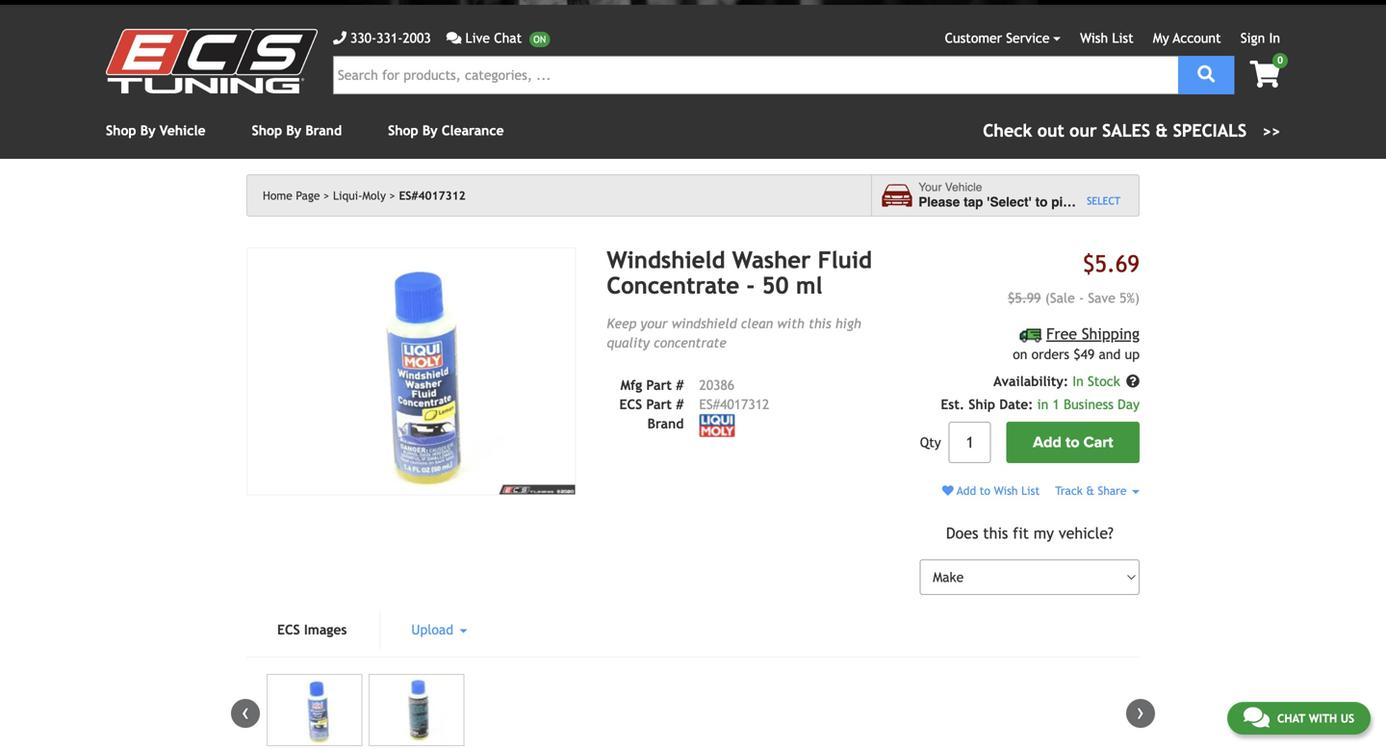 Task type: locate. For each thing, give the bounding box(es) containing it.
availability: in stock
[[994, 374, 1125, 389]]

0 vertical spatial wish
[[1080, 30, 1108, 46]]

upload button
[[381, 611, 498, 649]]

0 horizontal spatial with
[[777, 316, 805, 331]]

0 horizontal spatial this
[[809, 316, 832, 331]]

0 horizontal spatial to
[[980, 484, 991, 497]]

0 vertical spatial to
[[1036, 195, 1048, 209]]

ecs down mfg
[[620, 396, 642, 412]]

0 horizontal spatial &
[[1086, 484, 1095, 497]]

& for sales
[[1156, 120, 1168, 141]]

your
[[641, 316, 668, 331]]

to left cart
[[1066, 433, 1080, 452]]

es#4017312 - 20386 - windshield washer fluid concentrate - 50 ml - keep your windshield clean with this high quality concentrate - liqui-moly - audi bmw volkswagen mercedes benz mini porsche image
[[246, 247, 576, 495], [267, 674, 362, 746], [369, 674, 464, 746]]

liqui-moly link
[[333, 189, 396, 202]]

1 vertical spatial brand
[[648, 416, 684, 431]]

shop
[[106, 123, 136, 138], [252, 123, 282, 138], [388, 123, 418, 138]]

2 horizontal spatial shop
[[388, 123, 418, 138]]

1 horizontal spatial to
[[1036, 195, 1048, 209]]

comments image inside chat with us link
[[1244, 706, 1270, 729]]

shop by vehicle
[[106, 123, 206, 138]]

by down ecs tuning image at left top
[[140, 123, 156, 138]]

1 horizontal spatial shop
[[252, 123, 282, 138]]

add for add to wish list
[[957, 484, 976, 497]]

&
[[1156, 120, 1168, 141], [1086, 484, 1095, 497]]

quality
[[607, 335, 650, 350]]

wish right service
[[1080, 30, 1108, 46]]

add down in
[[1033, 433, 1062, 452]]

to left pick
[[1036, 195, 1048, 209]]

2 vertical spatial to
[[980, 484, 991, 497]]

1 horizontal spatial comments image
[[1244, 706, 1270, 729]]

› link
[[1126, 699, 1155, 728]]

comments image left the live
[[446, 31, 462, 45]]

5%)
[[1120, 290, 1140, 305]]

this left high on the top
[[809, 316, 832, 331]]

brand
[[306, 123, 342, 138], [648, 416, 684, 431]]

0 horizontal spatial in
[[1073, 374, 1084, 389]]

1 part from the top
[[646, 377, 672, 393]]

part down the "mfg part #"
[[646, 396, 672, 412]]

0 horizontal spatial shop
[[106, 123, 136, 138]]

brand up page
[[306, 123, 342, 138]]

0 vertical spatial vehicle
[[160, 123, 206, 138]]

1 vertical spatial this
[[983, 524, 1008, 542]]

save
[[1088, 290, 1116, 305]]

#
[[676, 377, 684, 393], [676, 396, 684, 412]]

please
[[919, 195, 960, 209]]

0 horizontal spatial list
[[1022, 484, 1040, 497]]

comments image inside live chat link
[[446, 31, 462, 45]]

in right sign
[[1269, 30, 1281, 46]]

my account
[[1153, 30, 1221, 46]]

question circle image
[[1126, 375, 1140, 388]]

0 vertical spatial this
[[809, 316, 832, 331]]

'select'
[[987, 195, 1032, 209]]

add for add to cart
[[1033, 433, 1062, 452]]

ecs inside 20386 ecs part #
[[620, 396, 642, 412]]

to
[[1036, 195, 1048, 209], [1066, 433, 1080, 452], [980, 484, 991, 497]]

1 vertical spatial in
[[1073, 374, 1084, 389]]

wish
[[1080, 30, 1108, 46], [994, 484, 1018, 497]]

0 horizontal spatial wish
[[994, 484, 1018, 497]]

add right heart 'image'
[[957, 484, 976, 497]]

windshield
[[672, 316, 737, 331]]

2 by from the left
[[286, 123, 301, 138]]

1 vertical spatial &
[[1086, 484, 1095, 497]]

with left us at the bottom right
[[1309, 712, 1337, 725]]

1 vertical spatial part
[[646, 396, 672, 412]]

shop by clearance
[[388, 123, 504, 138]]

home page link
[[263, 189, 330, 202]]

this
[[809, 316, 832, 331], [983, 524, 1008, 542]]

2 horizontal spatial to
[[1066, 433, 1080, 452]]

330-
[[350, 30, 377, 46]]

track & share button
[[1055, 484, 1140, 497]]

cart
[[1084, 433, 1113, 452]]

ecs inside 'link'
[[277, 622, 300, 638]]

1 horizontal spatial vehicle
[[945, 181, 983, 194]]

ecs images link
[[246, 611, 378, 649]]

1 vertical spatial add
[[957, 484, 976, 497]]

select link
[[1087, 193, 1121, 209]]

- left save
[[1079, 290, 1084, 305]]

ml
[[796, 272, 823, 299]]

comments image
[[446, 31, 462, 45], [1244, 706, 1270, 729]]

0 horizontal spatial by
[[140, 123, 156, 138]]

live chat link
[[446, 28, 550, 48]]

None text field
[[949, 422, 991, 463]]

brand for shop by brand
[[306, 123, 342, 138]]

0 vertical spatial &
[[1156, 120, 1168, 141]]

0 vertical spatial list
[[1112, 30, 1134, 46]]

wish up fit
[[994, 484, 1018, 497]]

customer service
[[945, 30, 1050, 46]]

up
[[1125, 347, 1140, 362]]

chat left us at the bottom right
[[1278, 712, 1306, 725]]

2003
[[403, 30, 431, 46]]

day
[[1118, 397, 1140, 412]]

1 horizontal spatial wish
[[1080, 30, 1108, 46]]

0 vertical spatial in
[[1269, 30, 1281, 46]]

1 vertical spatial to
[[1066, 433, 1080, 452]]

0 vertical spatial chat
[[494, 30, 522, 46]]

by
[[140, 123, 156, 138], [286, 123, 301, 138], [423, 123, 438, 138]]

ecs images
[[277, 622, 347, 638]]

1 vertical spatial comments image
[[1244, 706, 1270, 729]]

0 horizontal spatial -
[[747, 272, 755, 299]]

your vehicle please tap 'select' to pick a vehicle
[[919, 181, 1137, 209]]

service
[[1006, 30, 1050, 46]]

in for availability:
[[1073, 374, 1084, 389]]

1 horizontal spatial add
[[1033, 433, 1062, 452]]

$5.99
[[1008, 290, 1041, 305]]

to inside button
[[1066, 433, 1080, 452]]

shop by brand link
[[252, 123, 342, 138]]

0 vertical spatial ecs
[[620, 396, 642, 412]]

to right heart 'image'
[[980, 484, 991, 497]]

ecs tuning image
[[106, 29, 318, 93]]

1 horizontal spatial ecs
[[620, 396, 642, 412]]

brand down 20386 ecs part #
[[648, 416, 684, 431]]

# left es# at the bottom right of the page
[[676, 396, 684, 412]]

# left 20386
[[676, 377, 684, 393]]

by up home page link
[[286, 123, 301, 138]]

& for track
[[1086, 484, 1095, 497]]

sales
[[1103, 120, 1151, 141]]

comments image left chat with us
[[1244, 706, 1270, 729]]

- left the "50"
[[747, 272, 755, 299]]

in up business
[[1073, 374, 1084, 389]]

add to cart button
[[1007, 422, 1140, 463]]

vehicle?
[[1059, 524, 1114, 542]]

1 vertical spatial vehicle
[[945, 181, 983, 194]]

free
[[1047, 325, 1077, 343]]

2 shop from the left
[[252, 123, 282, 138]]

by left clearance
[[423, 123, 438, 138]]

add to wish list
[[954, 484, 1040, 497]]

-
[[747, 272, 755, 299], [1079, 290, 1084, 305]]

1 horizontal spatial list
[[1112, 30, 1134, 46]]

part right mfg
[[646, 377, 672, 393]]

0 horizontal spatial brand
[[306, 123, 342, 138]]

live chat
[[465, 30, 522, 46]]

live
[[465, 30, 490, 46]]

add to cart
[[1033, 433, 1113, 452]]

list
[[1112, 30, 1134, 46], [1022, 484, 1040, 497]]

1 # from the top
[[676, 377, 684, 393]]

# inside 20386 ecs part #
[[676, 396, 684, 412]]

search image
[[1198, 65, 1215, 83]]

vehicle up tap
[[945, 181, 983, 194]]

0 horizontal spatial ecs
[[277, 622, 300, 638]]

0 vertical spatial with
[[777, 316, 805, 331]]

mfg
[[621, 377, 642, 393]]

1 horizontal spatial chat
[[1278, 712, 1306, 725]]

0 vertical spatial comments image
[[446, 31, 462, 45]]

keep your windshield clean with this high quality concentrate
[[607, 316, 861, 350]]

1 vertical spatial ecs
[[277, 622, 300, 638]]

my account link
[[1153, 30, 1221, 46]]

phone image
[[333, 31, 347, 45]]

part
[[646, 377, 672, 393], [646, 396, 672, 412]]

sales & specials link
[[983, 117, 1281, 143]]

with right clean
[[777, 316, 805, 331]]

0 vertical spatial #
[[676, 377, 684, 393]]

list left 'my'
[[1112, 30, 1134, 46]]

mfg part #
[[621, 377, 684, 393]]

fit
[[1013, 524, 1029, 542]]

add inside button
[[1033, 433, 1062, 452]]

1 horizontal spatial &
[[1156, 120, 1168, 141]]

heart image
[[942, 485, 954, 496]]

1 horizontal spatial by
[[286, 123, 301, 138]]

1 horizontal spatial brand
[[648, 416, 684, 431]]

330-331-2003
[[350, 30, 431, 46]]

& right track
[[1086, 484, 1095, 497]]

0 horizontal spatial comments image
[[446, 31, 462, 45]]

orders
[[1032, 347, 1070, 362]]

0 horizontal spatial add
[[957, 484, 976, 497]]

1 by from the left
[[140, 123, 156, 138]]

- inside windshield washer fluid concentrate - 50 ml
[[747, 272, 755, 299]]

ecs left images
[[277, 622, 300, 638]]

shopping cart image
[[1250, 61, 1281, 88]]

2 part from the top
[[646, 396, 672, 412]]

& right sales
[[1156, 120, 1168, 141]]

a
[[1081, 195, 1089, 209]]

3 by from the left
[[423, 123, 438, 138]]

1 horizontal spatial with
[[1309, 712, 1337, 725]]

this left fit
[[983, 524, 1008, 542]]

2 # from the top
[[676, 396, 684, 412]]

0
[[1278, 54, 1283, 65]]

3 shop from the left
[[388, 123, 418, 138]]

in for sign
[[1269, 30, 1281, 46]]

0 vertical spatial part
[[646, 377, 672, 393]]

1 shop from the left
[[106, 123, 136, 138]]

2 horizontal spatial by
[[423, 123, 438, 138]]

list left track
[[1022, 484, 1040, 497]]

sign in link
[[1241, 30, 1281, 46]]

0 vertical spatial add
[[1033, 433, 1062, 452]]

1 horizontal spatial in
[[1269, 30, 1281, 46]]

vehicle down ecs tuning image at left top
[[160, 123, 206, 138]]

sign in
[[1241, 30, 1281, 46]]

›
[[1137, 699, 1145, 725]]

pick
[[1052, 195, 1078, 209]]

select
[[1087, 195, 1121, 207]]

1 vertical spatial chat
[[1278, 712, 1306, 725]]

account
[[1173, 30, 1221, 46]]

free shipping image
[[1020, 329, 1042, 342]]

concentrate
[[607, 272, 740, 299]]

0 vertical spatial brand
[[306, 123, 342, 138]]

does
[[946, 524, 979, 542]]

brand inside es# 4017312 brand
[[648, 416, 684, 431]]

my
[[1034, 524, 1054, 542]]

shop for shop by clearance
[[388, 123, 418, 138]]

1 vertical spatial #
[[676, 396, 684, 412]]

chat right the live
[[494, 30, 522, 46]]



Task type: vqa. For each thing, say whether or not it's contained in the screenshot.
"Flash Sale - ECS Coilovers Starting at $475.99 Shipped" 'image' at the right of the page
no



Task type: describe. For each thing, give the bounding box(es) containing it.
does this fit my vehicle?
[[946, 524, 1114, 542]]

sign
[[1241, 30, 1265, 46]]

(sale
[[1045, 290, 1075, 305]]

comments image for chat
[[1244, 706, 1270, 729]]

50
[[762, 272, 789, 299]]

‹ link
[[231, 699, 260, 728]]

stock
[[1088, 374, 1120, 389]]

comments image for live
[[446, 31, 462, 45]]

to for add to cart
[[1066, 433, 1080, 452]]

and
[[1099, 347, 1121, 362]]

brand for es# 4017312 brand
[[648, 416, 684, 431]]

ship
[[969, 397, 996, 412]]

liqui moly image
[[699, 414, 735, 437]]

0 horizontal spatial chat
[[494, 30, 522, 46]]

with inside the keep your windshield clean with this high quality concentrate
[[777, 316, 805, 331]]

shop by clearance link
[[388, 123, 504, 138]]

est.
[[941, 397, 965, 412]]

to for add to wish list
[[980, 484, 991, 497]]

customer service button
[[945, 28, 1061, 48]]

0 link
[[1235, 53, 1288, 90]]

clean
[[741, 316, 773, 331]]

in
[[1038, 397, 1049, 412]]

4017312
[[720, 396, 770, 412]]

windshield
[[607, 246, 725, 273]]

1 horizontal spatial -
[[1079, 290, 1084, 305]]

es#
[[699, 396, 720, 412]]

share
[[1098, 484, 1127, 497]]

keep
[[607, 316, 637, 331]]

home
[[263, 189, 292, 202]]

shop by brand
[[252, 123, 342, 138]]

by for vehicle
[[140, 123, 156, 138]]

part inside 20386 ecs part #
[[646, 396, 672, 412]]

Search text field
[[333, 56, 1179, 94]]

vehicle
[[1092, 195, 1137, 209]]

es# 4017312 brand
[[648, 396, 770, 431]]

this inside the keep your windshield clean with this high quality concentrate
[[809, 316, 832, 331]]

track & share
[[1055, 484, 1130, 497]]

1 vertical spatial with
[[1309, 712, 1337, 725]]

my
[[1153, 30, 1170, 46]]

20386
[[699, 377, 735, 393]]

1 horizontal spatial this
[[983, 524, 1008, 542]]

shop for shop by vehicle
[[106, 123, 136, 138]]

5.69
[[1095, 250, 1140, 277]]

liqui-moly
[[333, 189, 386, 202]]

1 vertical spatial wish
[[994, 484, 1018, 497]]

date:
[[1000, 397, 1034, 412]]

331-
[[377, 30, 403, 46]]

liqui-
[[333, 189, 363, 202]]

wish list
[[1080, 30, 1134, 46]]

us
[[1341, 712, 1355, 725]]

sales & specials
[[1103, 120, 1247, 141]]

0 horizontal spatial vehicle
[[160, 123, 206, 138]]

20386 ecs part #
[[620, 377, 735, 412]]

shop for shop by brand
[[252, 123, 282, 138]]

tap
[[964, 195, 983, 209]]

home page
[[263, 189, 320, 202]]

windshield washer fluid concentrate - 50 ml
[[607, 246, 872, 299]]

by for brand
[[286, 123, 301, 138]]

chat with us
[[1278, 712, 1355, 725]]

customer
[[945, 30, 1002, 46]]

specials
[[1173, 120, 1247, 141]]

clearance
[[442, 123, 504, 138]]

business
[[1064, 397, 1114, 412]]

high
[[836, 316, 861, 331]]

shop by vehicle link
[[106, 123, 206, 138]]

your
[[919, 181, 942, 194]]

by for clearance
[[423, 123, 438, 138]]

shipping
[[1082, 325, 1140, 343]]

330-331-2003 link
[[333, 28, 431, 48]]

‹
[[242, 699, 249, 725]]

est. ship date: in 1 business day
[[941, 397, 1140, 412]]

moly
[[363, 189, 386, 202]]

to inside your vehicle please tap 'select' to pick a vehicle
[[1036, 195, 1048, 209]]

add to wish list link
[[942, 484, 1040, 497]]

qty
[[920, 435, 941, 450]]

track
[[1055, 484, 1083, 497]]

vehicle inside your vehicle please tap 'select' to pick a vehicle
[[945, 181, 983, 194]]

washer
[[732, 246, 811, 273]]

on
[[1013, 347, 1028, 362]]

fluid
[[818, 246, 872, 273]]

free shipping on orders $49 and up
[[1013, 325, 1140, 362]]

1 vertical spatial list
[[1022, 484, 1040, 497]]

$49
[[1074, 347, 1095, 362]]

es#4017312
[[399, 189, 466, 202]]



